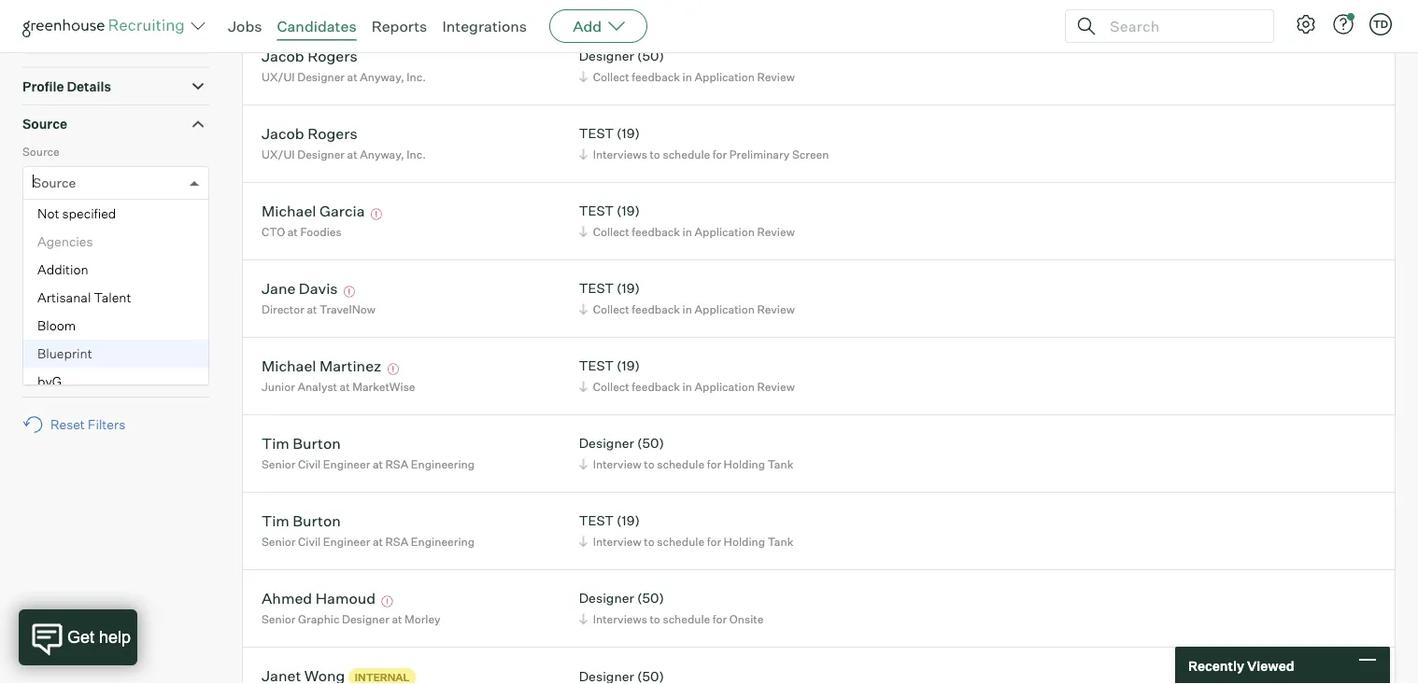 Task type: vqa. For each thing, say whether or not it's contained in the screenshot.


Task type: describe. For each thing, give the bounding box(es) containing it.
jane davis
[[262, 279, 338, 298]]

(19) for michael garcia
[[617, 203, 640, 219]]

0 vertical spatial credited to
[[22, 215, 83, 229]]

designer inside designer (50) interview to schedule for holding tank
[[579, 436, 634, 452]]

profile details
[[22, 78, 111, 95]]

blueprint option
[[23, 340, 208, 368]]

interviews to schedule for onsite link
[[576, 611, 768, 628]]

ux/ui for designer (50)
[[262, 70, 295, 84]]

graphic
[[298, 613, 339, 627]]

talent
[[94, 290, 131, 306]]

application for michael martinez
[[695, 380, 755, 394]]

reports link
[[371, 17, 427, 35]]

3 senior from the top
[[262, 613, 296, 627]]

jacob rogers link for designer (50)
[[262, 46, 357, 68]]

senior for designer (50)
[[262, 457, 296, 471]]

collect feedback in application review link for jane davis
[[576, 301, 799, 318]]

recently
[[1188, 658, 1244, 674]]

(19) for jane davis
[[617, 280, 640, 297]]

to for designer (50) interviews to schedule for onsite
[[650, 613, 660, 627]]

select a form
[[33, 29, 116, 45]]

tasks
[[77, 333, 114, 349]]

interview for designer
[[593, 457, 641, 471]]

interview to schedule for holding tank link for (50)
[[576, 456, 798, 473]]

designer inside designer (50) interviews to schedule for onsite
[[579, 591, 634, 607]]

(19) inside test (19) interviews to schedule for preliminary screen
[[617, 125, 640, 142]]

not specified option
[[23, 200, 208, 228]]

1 vertical spatial credited
[[33, 245, 86, 262]]

michael garcia link
[[262, 201, 365, 223]]

jacob rogers ux/ui designer at anyway, inc. for test (19)
[[262, 124, 426, 161]]

jobs
[[228, 17, 262, 35]]

burton for designer
[[293, 434, 341, 453]]

jane
[[262, 279, 296, 298]]

Search text field
[[1105, 13, 1256, 40]]

michael garcia
[[262, 201, 365, 220]]

application for jane davis
[[695, 302, 755, 316]]

for for test (19) interview to schedule for holding tank
[[707, 535, 721, 549]]

recently viewed
[[1188, 658, 1294, 674]]

jacob rogers link for test (19)
[[262, 124, 357, 145]]

collect inside designer (50) collect feedback in application review
[[593, 70, 629, 84]]

artisanal talent option
[[23, 284, 208, 312]]

analyst
[[297, 380, 337, 394]]

not
[[37, 206, 59, 222]]

foodies
[[300, 225, 342, 239]]

at up ahmed hamoud has been in onsite for more than 21 days image
[[373, 535, 383, 549]]

application inside designer (50) collect feedback in application review
[[695, 70, 755, 84]]

holding for (19)
[[724, 535, 765, 549]]

rsa for designer (50)
[[385, 457, 408, 471]]

inc. for designer (50)
[[407, 70, 426, 84]]

review for michael martinez
[[757, 380, 795, 394]]

responsibility
[[22, 295, 113, 311]]

(19) for michael martinez
[[617, 358, 640, 374]]

td button
[[1370, 13, 1392, 35]]

cto at foodies
[[262, 225, 342, 239]]

engineering for designer
[[411, 457, 475, 471]]

tank for (19)
[[768, 535, 793, 549]]

test for martinez
[[579, 358, 614, 374]]

test (19) collect feedback in application review for michael garcia
[[579, 203, 795, 239]]

(50) for designer (50) interview to schedule for holding tank
[[637, 436, 664, 452]]

at up garcia
[[347, 147, 357, 161]]

ahmed hamoud link
[[262, 589, 376, 611]]

source element
[[22, 143, 209, 536]]

specified
[[62, 206, 116, 222]]

feedback for michael martinez
[[632, 380, 680, 394]]

blueprint
[[37, 346, 92, 362]]

ahmed hamoud
[[262, 589, 376, 608]]

schedule for designer (50) interviews to schedule for onsite
[[663, 613, 710, 627]]

reset
[[50, 417, 85, 433]]

bloom
[[37, 318, 76, 334]]

review for michael garcia
[[757, 225, 795, 239]]

list box inside source element
[[23, 200, 208, 536]]

senior for test (19)
[[262, 535, 296, 549]]

test (19) interviews to schedule for preliminary screen
[[579, 125, 829, 161]]

source for not
[[22, 145, 60, 159]]

collect for michael garcia
[[593, 225, 629, 239]]

filters
[[88, 417, 125, 433]]

test for garcia
[[579, 203, 614, 219]]

not specified
[[37, 206, 116, 222]]

collect for michael martinez
[[593, 380, 629, 394]]

morley
[[405, 613, 440, 627]]

davis
[[299, 279, 338, 298]]

reset filters button
[[22, 407, 135, 443]]

review inside designer (50) collect feedback in application review
[[757, 70, 795, 84]]

designer (50) collect feedback in application review
[[579, 48, 795, 84]]

interviews for designer
[[593, 613, 647, 627]]

senior graphic designer at morley
[[262, 613, 440, 627]]

integrations link
[[442, 17, 527, 35]]

form element
[[22, 0, 209, 67]]

michael martinez link
[[262, 357, 381, 378]]

engineering for test
[[411, 535, 475, 549]]

burton for test
[[293, 512, 341, 530]]

junior analyst at marketwise
[[262, 380, 415, 394]]

artisanal
[[37, 290, 91, 306]]

none field inside source element
[[33, 167, 37, 199]]

interviews to schedule for preliminary screen link
[[576, 145, 834, 163]]

feedback for michael garcia
[[632, 225, 680, 239]]

1 vertical spatial credited to
[[33, 245, 104, 262]]

0 vertical spatial credited
[[22, 215, 68, 229]]

candidates
[[277, 17, 357, 35]]

integrations
[[442, 17, 527, 35]]

source for credited
[[22, 116, 67, 132]]

at down "martinez"
[[340, 380, 350, 394]]

in for michael garcia
[[683, 225, 692, 239]]

agencies
[[37, 234, 93, 250]]

at down davis
[[307, 302, 317, 316]]

ux/ui for test (19)
[[262, 147, 295, 161]]

schedule for test (19) interview to schedule for holding tank
[[657, 535, 704, 549]]

(50) for designer (50) collect feedback in application review
[[637, 48, 664, 64]]

tim burton link for test
[[262, 512, 341, 533]]

director at travelnow
[[262, 302, 375, 316]]

collect feedback in application review link for michael martinez
[[576, 378, 799, 396]]



Task type: locate. For each thing, give the bounding box(es) containing it.
tim burton senior civil engineer at rsa engineering up 'hamoud'
[[262, 512, 475, 549]]

1 in from the top
[[683, 70, 692, 84]]

5 (19) from the top
[[617, 513, 640, 529]]

jacob rogers link up michael garcia
[[262, 124, 357, 145]]

1 vertical spatial tim
[[262, 512, 289, 530]]

for inside test (19) interview to schedule for holding tank
[[707, 535, 721, 549]]

0 horizontal spatial to
[[70, 215, 83, 229]]

2 collect from the top
[[593, 225, 629, 239]]

director
[[262, 302, 304, 316]]

inc. for test (19)
[[407, 147, 426, 161]]

2 civil from the top
[[298, 535, 321, 549]]

test (19) collect feedback in application review for jane davis
[[579, 280, 795, 316]]

1 inc. from the top
[[407, 70, 426, 84]]

credited
[[22, 215, 68, 229], [33, 245, 86, 262]]

interview to schedule for holding tank link
[[576, 456, 798, 473], [576, 533, 798, 551]]

tim burton link up ahmed
[[262, 512, 341, 533]]

1 ux/ui from the top
[[262, 70, 295, 84]]

test inside test (19) interviews to schedule for preliminary screen
[[579, 125, 614, 142]]

2 engineer from the top
[[323, 535, 370, 549]]

to
[[70, 215, 83, 229], [88, 245, 104, 262]]

rogers for test (19)
[[308, 124, 357, 143]]

candidates link
[[277, 17, 357, 35]]

civil down analyst
[[298, 457, 321, 471]]

tank inside designer (50) interview to schedule for holding tank
[[768, 457, 793, 471]]

in for jane davis
[[683, 302, 692, 316]]

1 tim burton senior civil engineer at rsa engineering from the top
[[262, 434, 475, 471]]

martinez
[[319, 357, 381, 375]]

rsa for test (19)
[[385, 535, 408, 549]]

credited up agencies
[[22, 215, 68, 229]]

interview inside test (19) interview to schedule for holding tank
[[593, 535, 641, 549]]

schedule for test (19) interviews to schedule for preliminary screen
[[663, 147, 710, 161]]

schedule for designer (50) interview to schedule for holding tank
[[657, 457, 704, 471]]

1 horizontal spatial to
[[88, 245, 104, 262]]

ux/ui up michael garcia
[[262, 147, 295, 161]]

1 review from the top
[[757, 70, 795, 84]]

1 feedback from the top
[[632, 70, 680, 84]]

tim burton senior civil engineer at rsa engineering down marketwise
[[262, 434, 475, 471]]

interview inside designer (50) interview to schedule for holding tank
[[593, 457, 641, 471]]

tank
[[768, 457, 793, 471], [768, 535, 793, 549]]

schedule up test (19) interview to schedule for holding tank
[[657, 457, 704, 471]]

feedback inside designer (50) collect feedback in application review
[[632, 70, 680, 84]]

(50) inside designer (50) collect feedback in application review
[[637, 48, 664, 64]]

0 vertical spatial rogers
[[308, 46, 357, 65]]

credited to up agencies
[[22, 215, 83, 229]]

1 engineering from the top
[[411, 457, 475, 471]]

4 collect from the top
[[593, 380, 629, 394]]

to for designer (50) interview to schedule for holding tank
[[644, 457, 655, 471]]

2 ux/ui from the top
[[262, 147, 295, 161]]

0 vertical spatial test (19) collect feedback in application review
[[579, 203, 795, 239]]

michael martinez has been in application review for more than 5 days image
[[385, 364, 402, 375]]

collect feedback in application review link for michael garcia
[[576, 223, 799, 241]]

list box
[[23, 200, 208, 536]]

2 interview to schedule for holding tank link from the top
[[576, 533, 798, 551]]

interview to schedule for holding tank link up designer (50) interviews to schedule for onsite
[[576, 533, 798, 551]]

interviews inside designer (50) interviews to schedule for onsite
[[593, 613, 647, 627]]

1 interviews from the top
[[593, 147, 647, 161]]

profile
[[22, 78, 64, 95]]

1 engineer from the top
[[323, 457, 370, 471]]

cto
[[262, 225, 285, 239]]

2 rogers from the top
[[308, 124, 357, 143]]

test (19) collect feedback in application review
[[579, 203, 795, 239], [579, 280, 795, 316], [579, 358, 795, 394]]

anyway, up michael garcia has been in application review for more than 5 days icon
[[360, 147, 404, 161]]

test (19) interview to schedule for holding tank
[[579, 513, 793, 549]]

jane davis has been in application review for more than 5 days image
[[341, 286, 358, 298]]

credited down not
[[33, 245, 86, 262]]

1 vertical spatial jacob rogers link
[[262, 124, 357, 145]]

greenhouse recruiting image
[[22, 15, 191, 37]]

2 (50) from the top
[[637, 436, 664, 452]]

1 (19) from the top
[[617, 125, 640, 142]]

0 vertical spatial burton
[[293, 434, 341, 453]]

for inside designer (50) interview to schedule for holding tank
[[707, 457, 721, 471]]

tim burton senior civil engineer at rsa engineering for test (19)
[[262, 512, 475, 549]]

2 test from the top
[[579, 203, 614, 219]]

1 vertical spatial tank
[[768, 535, 793, 549]]

internal
[[355, 671, 410, 684]]

holding up test (19) interview to schedule for holding tank
[[724, 457, 765, 471]]

2 vertical spatial senior
[[262, 613, 296, 627]]

for inside test (19) interviews to schedule for preliminary screen
[[713, 147, 727, 161]]

2 jacob rogers ux/ui designer at anyway, inc. from the top
[[262, 124, 426, 161]]

to inside test (19) interviews to schedule for preliminary screen
[[650, 147, 660, 161]]

senior up ahmed
[[262, 535, 296, 549]]

rsa
[[385, 457, 408, 471], [385, 535, 408, 549]]

test
[[579, 125, 614, 142], [579, 203, 614, 219], [579, 280, 614, 297], [579, 358, 614, 374], [579, 513, 614, 529]]

addition option
[[23, 256, 208, 284]]

None field
[[33, 167, 37, 199]]

0 vertical spatial tim burton senior civil engineer at rsa engineering
[[262, 434, 475, 471]]

2 test (19) collect feedback in application review from the top
[[579, 280, 795, 316]]

to up agencies
[[70, 215, 83, 229]]

select
[[33, 29, 71, 45]]

1 interview from the top
[[593, 457, 641, 471]]

(50) for designer (50) interviews to schedule for onsite
[[637, 591, 664, 607]]

1 vertical spatial civil
[[298, 535, 321, 549]]

4 application from the top
[[695, 380, 755, 394]]

3 test from the top
[[579, 280, 614, 297]]

michael for michael martinez
[[262, 357, 316, 375]]

1 vertical spatial test (19) collect feedback in application review
[[579, 280, 795, 316]]

schedule up designer (50) interviews to schedule for onsite
[[657, 535, 704, 549]]

reset filters
[[50, 417, 125, 433]]

test inside test (19) interview to schedule for holding tank
[[579, 513, 614, 529]]

application for michael garcia
[[695, 225, 755, 239]]

byg option
[[23, 368, 208, 396]]

holding up the onsite
[[724, 535, 765, 549]]

form
[[84, 29, 116, 45]]

tim burton link for designer
[[262, 434, 341, 456]]

0 vertical spatial interview to schedule for holding tank link
[[576, 456, 798, 473]]

1 vertical spatial jacob
[[262, 124, 304, 143]]

tim burton link down analyst
[[262, 434, 341, 456]]

1 (50) from the top
[[637, 48, 664, 64]]

1 vertical spatial rogers
[[308, 124, 357, 143]]

1 civil from the top
[[298, 457, 321, 471]]

for for test (19) interviews to schedule for preliminary screen
[[713, 147, 727, 161]]

jacob for designer (50)
[[262, 46, 304, 65]]

jobs link
[[228, 17, 262, 35]]

burton down analyst
[[293, 434, 341, 453]]

schedule inside test (19) interview to schedule for holding tank
[[657, 535, 704, 549]]

screen
[[792, 147, 829, 161]]

tim burton senior civil engineer at rsa engineering for designer (50)
[[262, 434, 475, 471]]

michael garcia has been in application review for more than 5 days image
[[368, 209, 385, 220]]

application
[[695, 70, 755, 84], [695, 225, 755, 239], [695, 302, 755, 316], [695, 380, 755, 394]]

4 feedback from the top
[[632, 380, 680, 394]]

ahmed hamoud has been in onsite for more than 21 days image
[[379, 597, 396, 608]]

1 test (19) collect feedback in application review from the top
[[579, 203, 795, 239]]

2 tim burton senior civil engineer at rsa engineering from the top
[[262, 512, 475, 549]]

tim up ahmed
[[262, 512, 289, 530]]

0 vertical spatial interview
[[593, 457, 641, 471]]

anyway, for designer (50)
[[360, 70, 404, 84]]

1 vertical spatial (50)
[[637, 436, 664, 452]]

at down ahmed hamoud has been in onsite for more than 21 days image
[[392, 613, 402, 627]]

0 vertical spatial engineering
[[411, 457, 475, 471]]

2 inc. from the top
[[407, 147, 426, 161]]

1 holding from the top
[[724, 457, 765, 471]]

1 senior from the top
[[262, 457, 296, 471]]

for for designer (50) interviews to schedule for onsite
[[713, 613, 727, 627]]

to for test (19) interviews to schedule for preliminary screen
[[650, 147, 660, 161]]

3 collect from the top
[[593, 302, 629, 316]]

michael inside michael garcia link
[[262, 201, 316, 220]]

review for jane davis
[[757, 302, 795, 316]]

1 collect from the top
[[593, 70, 629, 84]]

2 feedback from the top
[[632, 225, 680, 239]]

2 jacob from the top
[[262, 124, 304, 143]]

jacob rogers ux/ui designer at anyway, inc. for designer (50)
[[262, 46, 426, 84]]

preliminary
[[729, 147, 790, 161]]

michael
[[262, 201, 316, 220], [262, 357, 316, 375]]

(50) inside designer (50) interview to schedule for holding tank
[[637, 436, 664, 452]]

schedule left the onsite
[[663, 613, 710, 627]]

0 vertical spatial to
[[70, 215, 83, 229]]

rsa up ahmed hamoud has been in onsite for more than 21 days image
[[385, 535, 408, 549]]

at down candidates
[[347, 70, 357, 84]]

travelnow
[[320, 302, 375, 316]]

michael inside michael martinez link
[[262, 357, 316, 375]]

0 vertical spatial tim burton link
[[262, 434, 341, 456]]

1 vertical spatial engineer
[[323, 535, 370, 549]]

2 in from the top
[[683, 225, 692, 239]]

0 vertical spatial civil
[[298, 457, 321, 471]]

2 collect feedback in application review link from the top
[[576, 223, 799, 241]]

for up designer (50) interviews to schedule for onsite
[[707, 535, 721, 549]]

holding for (50)
[[724, 457, 765, 471]]

jacob down candidates link
[[262, 46, 304, 65]]

2 review from the top
[[757, 225, 795, 239]]

0 vertical spatial senior
[[262, 457, 296, 471]]

2 jacob rogers link from the top
[[262, 124, 357, 145]]

schedule inside designer (50) interview to schedule for holding tank
[[657, 457, 704, 471]]

to for test (19) interview to schedule for holding tank
[[644, 535, 655, 549]]

rogers
[[308, 46, 357, 65], [308, 124, 357, 143]]

to inside designer (50) interviews to schedule for onsite
[[650, 613, 660, 627]]

1 vertical spatial jacob rogers ux/ui designer at anyway, inc.
[[262, 124, 426, 161]]

2 holding from the top
[[724, 535, 765, 549]]

garcia
[[319, 201, 365, 220]]

3 collect feedback in application review link from the top
[[576, 301, 799, 318]]

ahmed
[[262, 589, 312, 608]]

designer inside designer (50) collect feedback in application review
[[579, 48, 634, 64]]

schedule inside test (19) interviews to schedule for preliminary screen
[[663, 147, 710, 161]]

1 vertical spatial interview
[[593, 535, 641, 549]]

rogers down candidates
[[308, 46, 357, 65]]

(50)
[[637, 48, 664, 64], [637, 436, 664, 452], [637, 591, 664, 607]]

tim for test
[[262, 512, 289, 530]]

5 test from the top
[[579, 513, 614, 529]]

0 vertical spatial jacob rogers ux/ui designer at anyway, inc.
[[262, 46, 426, 84]]

engineering
[[411, 457, 475, 471], [411, 535, 475, 549]]

2 vertical spatial test (19) collect feedback in application review
[[579, 358, 795, 394]]

collect
[[593, 70, 629, 84], [593, 225, 629, 239], [593, 302, 629, 316], [593, 380, 629, 394]]

td
[[1373, 18, 1388, 30]]

byg
[[37, 374, 62, 390]]

0 vertical spatial tim
[[262, 434, 289, 453]]

jacob
[[262, 46, 304, 65], [262, 124, 304, 143]]

in inside designer (50) collect feedback in application review
[[683, 70, 692, 84]]

at down marketwise
[[373, 457, 383, 471]]

to inside test (19) interview to schedule for holding tank
[[644, 535, 655, 549]]

reports
[[371, 17, 427, 35]]

interview
[[593, 457, 641, 471], [593, 535, 641, 549]]

4 collect feedback in application review link from the top
[[576, 378, 799, 396]]

interview to schedule for holding tank link for (19)
[[576, 533, 798, 551]]

onsite
[[729, 613, 764, 627]]

0 vertical spatial jacob
[[262, 46, 304, 65]]

bloom option
[[23, 312, 208, 340]]

1 burton from the top
[[293, 434, 341, 453]]

(50) inside designer (50) interviews to schedule for onsite
[[637, 591, 664, 607]]

1 collect feedback in application review link from the top
[[576, 68, 799, 86]]

jane davis link
[[262, 279, 338, 301]]

jacob up michael garcia
[[262, 124, 304, 143]]

designer (50) interview to schedule for holding tank
[[579, 436, 793, 471]]

2 (19) from the top
[[617, 203, 640, 219]]

0 vertical spatial holding
[[724, 457, 765, 471]]

1 michael from the top
[[262, 201, 316, 220]]

jacob rogers ux/ui designer at anyway, inc. down candidates
[[262, 46, 426, 84]]

to down specified
[[88, 245, 104, 262]]

tim burton senior civil engineer at rsa engineering
[[262, 434, 475, 471], [262, 512, 475, 549]]

hamoud
[[315, 589, 376, 608]]

2 rsa from the top
[[385, 535, 408, 549]]

1 application from the top
[[695, 70, 755, 84]]

michael martinez
[[262, 357, 381, 375]]

feedback for jane davis
[[632, 302, 680, 316]]

1 tank from the top
[[768, 457, 793, 471]]

3 (50) from the top
[[637, 591, 664, 607]]

1 vertical spatial inc.
[[407, 147, 426, 161]]

for left the onsite
[[713, 613, 727, 627]]

tim down junior
[[262, 434, 289, 453]]

interview for test
[[593, 535, 641, 549]]

interview to schedule for holding tank link up test (19) interview to schedule for holding tank
[[576, 456, 798, 473]]

3 (19) from the top
[[617, 280, 640, 297]]

interviews for test
[[593, 147, 647, 161]]

schedule inside designer (50) interviews to schedule for onsite
[[663, 613, 710, 627]]

holding
[[724, 457, 765, 471], [724, 535, 765, 549]]

anyway,
[[360, 70, 404, 84], [360, 147, 404, 161]]

list box containing not specified
[[23, 200, 208, 536]]

michael up 'cto at foodies' on the left
[[262, 201, 316, 220]]

1 rogers from the top
[[308, 46, 357, 65]]

interviews inside test (19) interviews to schedule for preliminary screen
[[593, 147, 647, 161]]

1 vertical spatial interview to schedule for holding tank link
[[576, 533, 798, 551]]

1 vertical spatial interviews
[[593, 613, 647, 627]]

0 vertical spatial rsa
[[385, 457, 408, 471]]

jacob rogers link
[[262, 46, 357, 68], [262, 124, 357, 145]]

2 tank from the top
[[768, 535, 793, 549]]

for for designer (50) interview to schedule for holding tank
[[707, 457, 721, 471]]

1 jacob from the top
[[262, 46, 304, 65]]

2 vertical spatial source
[[33, 175, 76, 191]]

1 vertical spatial holding
[[724, 535, 765, 549]]

burton
[[293, 434, 341, 453], [293, 512, 341, 530]]

ux/ui
[[262, 70, 295, 84], [262, 147, 295, 161]]

rogers up garcia
[[308, 124, 357, 143]]

designer
[[579, 48, 634, 64], [297, 70, 345, 84], [297, 147, 345, 161], [579, 436, 634, 452], [579, 591, 634, 607], [342, 613, 389, 627]]

0 vertical spatial anyway,
[[360, 70, 404, 84]]

pipeline tasks
[[22, 333, 114, 349]]

artisanal talent
[[37, 290, 131, 306]]

at right cto
[[287, 225, 298, 239]]

0 vertical spatial (50)
[[637, 48, 664, 64]]

2 interviews from the top
[[593, 613, 647, 627]]

1 anyway, from the top
[[360, 70, 404, 84]]

education
[[22, 371, 87, 387]]

pipeline
[[22, 333, 74, 349]]

credited to element
[[22, 213, 209, 284]]

collect for jane davis
[[593, 302, 629, 316]]

engineer down junior analyst at marketwise
[[323, 457, 370, 471]]

1 rsa from the top
[[385, 457, 408, 471]]

1 vertical spatial engineering
[[411, 535, 475, 549]]

0 vertical spatial engineer
[[323, 457, 370, 471]]

designer (50) interviews to schedule for onsite
[[579, 591, 764, 627]]

review
[[757, 70, 795, 84], [757, 225, 795, 239], [757, 302, 795, 316], [757, 380, 795, 394]]

jacob for test (19)
[[262, 124, 304, 143]]

details
[[67, 78, 111, 95]]

1 interview to schedule for holding tank link from the top
[[576, 456, 798, 473]]

2 senior from the top
[[262, 535, 296, 549]]

a
[[74, 29, 81, 45]]

to
[[650, 147, 660, 161], [644, 457, 655, 471], [644, 535, 655, 549], [650, 613, 660, 627]]

0 vertical spatial interviews
[[593, 147, 647, 161]]

addition
[[37, 262, 88, 278]]

jacob rogers ux/ui designer at anyway, inc. up garcia
[[262, 124, 426, 161]]

tank for (50)
[[768, 457, 793, 471]]

2 burton from the top
[[293, 512, 341, 530]]

source
[[22, 116, 67, 132], [22, 145, 60, 159], [33, 175, 76, 191]]

engineer for test (19)
[[323, 535, 370, 549]]

3 application from the top
[[695, 302, 755, 316]]

td button
[[1366, 9, 1396, 39]]

inc.
[[407, 70, 426, 84], [407, 147, 426, 161]]

tank inside test (19) interview to schedule for holding tank
[[768, 535, 793, 549]]

rsa down marketwise
[[385, 457, 408, 471]]

(19) inside test (19) interview to schedule for holding tank
[[617, 513, 640, 529]]

1 vertical spatial michael
[[262, 357, 316, 375]]

schedule left preliminary
[[663, 147, 710, 161]]

configure image
[[1295, 13, 1317, 35]]

rogers for designer (50)
[[308, 46, 357, 65]]

1 tim from the top
[[262, 434, 289, 453]]

viewed
[[1247, 658, 1294, 674]]

at
[[347, 70, 357, 84], [347, 147, 357, 161], [287, 225, 298, 239], [307, 302, 317, 316], [340, 380, 350, 394], [373, 457, 383, 471], [373, 535, 383, 549], [392, 613, 402, 627]]

michael up junior
[[262, 357, 316, 375]]

4 in from the top
[[683, 380, 692, 394]]

for left preliminary
[[713, 147, 727, 161]]

senior down ahmed
[[262, 613, 296, 627]]

civil for designer (50)
[[298, 457, 321, 471]]

for inside designer (50) interviews to schedule for onsite
[[713, 613, 727, 627]]

0 vertical spatial ux/ui
[[262, 70, 295, 84]]

1 vertical spatial to
[[88, 245, 104, 262]]

0 vertical spatial michael
[[262, 201, 316, 220]]

civil
[[298, 457, 321, 471], [298, 535, 321, 549]]

3 in from the top
[[683, 302, 692, 316]]

ux/ui down jobs link
[[262, 70, 295, 84]]

4 review from the top
[[757, 380, 795, 394]]

1 vertical spatial tim burton senior civil engineer at rsa engineering
[[262, 512, 475, 549]]

to inside designer (50) interview to schedule for holding tank
[[644, 457, 655, 471]]

1 vertical spatial rsa
[[385, 535, 408, 549]]

engineer
[[323, 457, 370, 471], [323, 535, 370, 549]]

add button
[[549, 9, 648, 43]]

test (19) collect feedback in application review for michael martinez
[[579, 358, 795, 394]]

tim for designer
[[262, 434, 289, 453]]

for up test (19) interview to schedule for holding tank
[[707, 457, 721, 471]]

test for davis
[[579, 280, 614, 297]]

anyway, down "reports"
[[360, 70, 404, 84]]

1 tim burton link from the top
[[262, 434, 341, 456]]

burton up the ahmed hamoud
[[293, 512, 341, 530]]

tim burton link
[[262, 434, 341, 456], [262, 512, 341, 533]]

holding inside designer (50) interview to schedule for holding tank
[[724, 457, 765, 471]]

3 test (19) collect feedback in application review from the top
[[579, 358, 795, 394]]

2 engineering from the top
[[411, 535, 475, 549]]

2 anyway, from the top
[[360, 147, 404, 161]]

michael for michael garcia
[[262, 201, 316, 220]]

senior down junior
[[262, 457, 296, 471]]

2 tim from the top
[[262, 512, 289, 530]]

in for michael martinez
[[683, 380, 692, 394]]

anyway, for test (19)
[[360, 147, 404, 161]]

2 tim burton link from the top
[[262, 512, 341, 533]]

2 michael from the top
[[262, 357, 316, 375]]

1 jacob rogers ux/ui designer at anyway, inc. from the top
[[262, 46, 426, 84]]

0 vertical spatial inc.
[[407, 70, 426, 84]]

1 vertical spatial tim burton link
[[262, 512, 341, 533]]

junior
[[262, 380, 295, 394]]

3 review from the top
[[757, 302, 795, 316]]

0 vertical spatial jacob rogers link
[[262, 46, 357, 68]]

4 (19) from the top
[[617, 358, 640, 374]]

3 feedback from the top
[[632, 302, 680, 316]]

engineer for designer (50)
[[323, 457, 370, 471]]

0 vertical spatial tank
[[768, 457, 793, 471]]

tim
[[262, 434, 289, 453], [262, 512, 289, 530]]

engineer up 'hamoud'
[[323, 535, 370, 549]]

0 vertical spatial source
[[22, 116, 67, 132]]

credited to down not specified
[[33, 245, 104, 262]]

1 test from the top
[[579, 125, 614, 142]]

1 vertical spatial senior
[[262, 535, 296, 549]]

civil for test (19)
[[298, 535, 321, 549]]

1 vertical spatial ux/ui
[[262, 147, 295, 161]]

civil up the ahmed hamoud
[[298, 535, 321, 549]]

1 vertical spatial anyway,
[[360, 147, 404, 161]]

holding inside test (19) interview to schedule for holding tank
[[724, 535, 765, 549]]

1 vertical spatial source
[[22, 145, 60, 159]]

marketwise
[[352, 380, 415, 394]]

1 vertical spatial burton
[[293, 512, 341, 530]]

jacob rogers ux/ui designer at anyway, inc.
[[262, 46, 426, 84], [262, 124, 426, 161]]

2 interview from the top
[[593, 535, 641, 549]]

jacob rogers link down candidates link
[[262, 46, 357, 68]]

2 application from the top
[[695, 225, 755, 239]]

1 jacob rogers link from the top
[[262, 46, 357, 68]]

interviews
[[593, 147, 647, 161], [593, 613, 647, 627]]

4 test from the top
[[579, 358, 614, 374]]

2 vertical spatial (50)
[[637, 591, 664, 607]]

add
[[573, 17, 602, 35]]

(19)
[[617, 125, 640, 142], [617, 203, 640, 219], [617, 280, 640, 297], [617, 358, 640, 374], [617, 513, 640, 529]]



